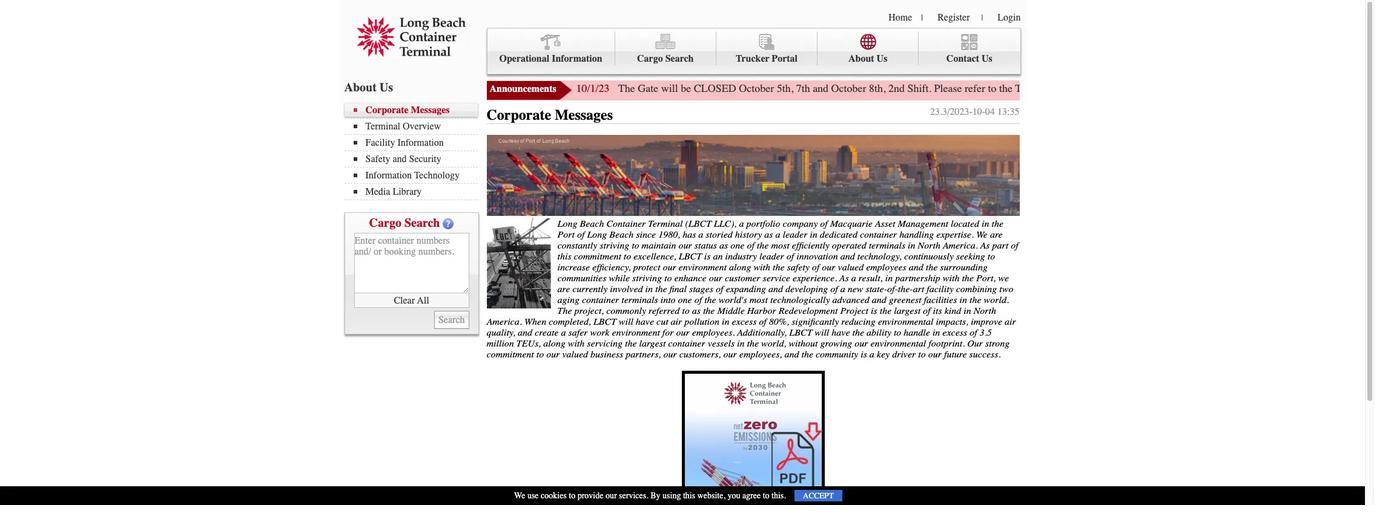 Task type: vqa. For each thing, say whether or not it's contained in the screenshot.
the About Us link's "us"
yes



Task type: locate. For each thing, give the bounding box(es) containing it.
hours
[[1067, 82, 1094, 95]]

1 vertical spatial cargo
[[369, 216, 402, 230]]

along up expanding
[[729, 262, 751, 273]]

to down 'create'
[[536, 349, 544, 360]]

beach
[[580, 218, 604, 229], [610, 229, 634, 240]]

of
[[820, 218, 828, 229], [577, 229, 585, 240], [747, 240, 755, 251], [1011, 240, 1019, 251], [787, 251, 794, 262], [812, 262, 820, 273], [716, 284, 723, 295], [831, 284, 838, 295], [695, 295, 702, 306], [923, 306, 931, 317], [759, 317, 767, 327], [970, 327, 977, 338]]

gate
[[638, 82, 659, 95], [1044, 82, 1064, 95]]

about us up 8th,
[[849, 53, 888, 64]]

located
[[951, 218, 979, 229]]

1 vertical spatial menu bar
[[344, 104, 484, 200]]

technologically
[[770, 295, 830, 306]]

our down efficiently
[[822, 262, 836, 273]]

1 horizontal spatial largest
[[894, 306, 921, 317]]

us up the corporate messages link
[[380, 81, 393, 94]]

0 horizontal spatial air
[[671, 317, 682, 327]]

1 horizontal spatial cargo
[[637, 53, 663, 64]]

menu bar
[[487, 28, 1021, 75], [344, 104, 484, 200]]

commitment down quality,
[[487, 349, 534, 360]]

of down portfolio
[[747, 240, 755, 251]]

0 vertical spatial cargo
[[637, 53, 663, 64]]

we left use
[[514, 491, 525, 502]]

13:35
[[998, 107, 1020, 118]]

completed,
[[549, 317, 591, 327]]

innovation
[[797, 251, 838, 262]]

to right 'into'
[[682, 306, 690, 317]]

login
[[998, 12, 1021, 23]]

0 horizontal spatial beach
[[580, 218, 604, 229]]

terminals left 'into'
[[622, 295, 658, 306]]

quality,
[[487, 327, 515, 338]]

clear all
[[394, 295, 429, 306]]

and right 7th
[[813, 82, 829, 95]]

1 air from the left
[[671, 317, 682, 327]]

gate left be in the top of the page
[[638, 82, 659, 95]]

north up 3.5
[[974, 306, 996, 317]]

portfolio
[[747, 218, 780, 229]]

0 horizontal spatial valued
[[562, 349, 588, 360]]

2 horizontal spatial is
[[871, 306, 877, 317]]

community
[[816, 349, 858, 360]]

north
[[918, 240, 941, 251], [974, 306, 996, 317]]

0 vertical spatial about
[[849, 53, 874, 64]]

terminal overview link
[[353, 121, 478, 132]]

increase
[[558, 262, 590, 273]]

as right status
[[720, 240, 728, 251]]

protect
[[633, 262, 660, 273]]

will right work at the bottom of the page
[[619, 317, 633, 327]]

1 horizontal spatial we
[[976, 229, 988, 240]]

our right protect
[[663, 262, 676, 273]]

the up ability
[[880, 306, 892, 317]]

have left cut
[[636, 317, 654, 327]]

0 vertical spatial about us
[[849, 53, 888, 64]]

0 vertical spatial north
[[918, 240, 941, 251]]

employees,
[[739, 349, 782, 360]]

is
[[704, 251, 711, 262], [871, 306, 877, 317], [861, 349, 867, 360]]

this right using
[[683, 491, 695, 502]]

a right has
[[699, 229, 703, 240]]

the left port,
[[962, 273, 974, 284]]

about us inside about us "link"
[[849, 53, 888, 64]]

redevelopment
[[779, 306, 838, 317]]

will left be in the top of the page
[[661, 82, 678, 95]]

page
[[1117, 82, 1138, 95]]

1 vertical spatial commitment
[[487, 349, 534, 360]]

10/1/23
[[576, 82, 610, 95]]

employees
[[866, 262, 907, 273]]

our down "reducing"
[[855, 338, 868, 349]]

the up facility
[[926, 262, 938, 273]]

2 horizontal spatial with
[[943, 273, 960, 284]]

1 horizontal spatial us
[[877, 53, 888, 64]]

0 vertical spatial leader
[[783, 229, 808, 240]]

0 vertical spatial valued
[[838, 262, 864, 273]]

while
[[609, 273, 630, 284]]

gate right 'truck'
[[1044, 82, 1064, 95]]

1 vertical spatial terminal
[[648, 218, 683, 229]]

environment up stages
[[679, 262, 727, 273]]

customers,
[[679, 349, 721, 360]]

cargo search link
[[615, 31, 716, 66]]

our left future
[[928, 349, 942, 360]]

america. up the surrounding
[[943, 240, 978, 251]]

enhance
[[674, 273, 707, 284]]

8th,
[[869, 82, 886, 95]]

with up expanding
[[754, 262, 770, 273]]

1 horizontal spatial environment
[[679, 262, 727, 273]]

a left result,
[[852, 273, 856, 284]]

container
[[860, 229, 897, 240], [582, 295, 619, 306], [668, 338, 705, 349]]

information up media on the top left
[[366, 170, 412, 181]]

0 horizontal spatial excess
[[732, 317, 757, 327]]

along right teus,
[[543, 338, 566, 349]]

customer
[[725, 273, 761, 284]]

2 gate from the left
[[1044, 82, 1064, 95]]

you
[[728, 491, 740, 502]]

excess up future
[[943, 327, 967, 338]]

week.
[[1272, 82, 1298, 95]]

None submit
[[434, 311, 469, 330]]

0 vertical spatial is
[[704, 251, 711, 262]]

0 horizontal spatial north
[[918, 240, 941, 251]]

company
[[783, 218, 818, 229]]

1 horizontal spatial striving
[[632, 273, 662, 284]]

of up 'pollution'
[[695, 295, 702, 306]]

technology
[[414, 170, 460, 181]]

will down redevelopment
[[815, 327, 829, 338]]

0 vertical spatial this
[[558, 251, 572, 262]]

vessels
[[708, 338, 735, 349]]

corporate
[[366, 105, 409, 116], [487, 107, 551, 124]]

in right result,
[[885, 273, 893, 284]]

the left "world,"
[[747, 338, 759, 349]]

long
[[558, 218, 577, 229], [587, 229, 607, 240]]

aging
[[558, 295, 580, 306]]

0 horizontal spatial striving
[[600, 240, 629, 251]]

us up 8th,
[[877, 53, 888, 64]]

| left login link
[[982, 13, 983, 23]]

long up constantly
[[558, 218, 577, 229]]

largest down the 'the-'
[[894, 306, 921, 317]]

with up facilities
[[943, 273, 960, 284]]

america. up million
[[487, 317, 522, 327]]

and right "employees,"
[[785, 349, 799, 360]]

1 vertical spatial most
[[750, 295, 768, 306]]

0 horizontal spatial we
[[514, 491, 525, 502]]

0 horizontal spatial terminals
[[622, 295, 658, 306]]

accept
[[803, 492, 834, 501]]

us for contact us "link"
[[982, 53, 993, 64]]

asset
[[875, 218, 896, 229]]

experience.
[[793, 273, 837, 284]]

1 horizontal spatial about
[[849, 53, 874, 64]]

cargo search up be in the top of the page
[[637, 53, 694, 64]]

terminal up maintain
[[648, 218, 683, 229]]

information down overview
[[398, 137, 444, 148]]

2 horizontal spatial us
[[982, 53, 993, 64]]

messages inside corporate messages terminal overview facility information safety and security information technology media library
[[411, 105, 450, 116]]

surrounding
[[940, 262, 988, 273]]

0 vertical spatial commitment
[[574, 251, 621, 262]]

0 vertical spatial striving
[[600, 240, 629, 251]]

cargo search down "library"
[[369, 216, 440, 230]]

two
[[1000, 284, 1014, 295]]

striving up efficiency,
[[600, 240, 629, 251]]

largest
[[894, 306, 921, 317], [639, 338, 666, 349]]

excellence,
[[634, 251, 676, 262]]

messages for corporate messages terminal overview facility information safety and security information technology media library
[[411, 105, 450, 116]]

us inside "link"
[[877, 53, 888, 64]]

our right partners,
[[664, 349, 677, 360]]

long right port
[[587, 229, 607, 240]]

us for about us "link"
[[877, 53, 888, 64]]

0 horizontal spatial the
[[558, 306, 572, 317]]

terminals up employees
[[869, 240, 906, 251]]

provide
[[578, 491, 604, 502]]

0 vertical spatial are
[[990, 229, 1003, 240]]

2 vertical spatial is
[[861, 349, 867, 360]]

we
[[976, 229, 988, 240], [514, 491, 525, 502]]

our down an
[[709, 273, 723, 284]]

along
[[729, 262, 751, 273], [543, 338, 566, 349]]

one right 'into'
[[678, 295, 692, 306]]

striving
[[600, 240, 629, 251], [632, 273, 662, 284]]

environment
[[679, 262, 727, 273], [612, 327, 660, 338]]

1 vertical spatial environmental
[[871, 338, 926, 349]]

october left 5th, on the top of page
[[739, 82, 774, 95]]

search up be in the top of the page
[[665, 53, 694, 64]]

in right facilities
[[960, 295, 967, 306]]

23.3/2023-10-04 13:35
[[930, 107, 1020, 118]]

3.5
[[980, 327, 992, 338]]

the
[[618, 82, 635, 95], [558, 306, 572, 317]]

0 vertical spatial search
[[665, 53, 694, 64]]

part
[[992, 240, 1009, 251]]

2 horizontal spatial will
[[815, 327, 829, 338]]

closed
[[694, 82, 736, 95]]

1 horizontal spatial terminals
[[869, 240, 906, 251]]

additionally,
[[737, 327, 787, 338]]

middle
[[717, 306, 745, 317]]

0 vertical spatial along
[[729, 262, 751, 273]]

are down increase
[[558, 284, 570, 295]]

as up "advanced" on the bottom of the page
[[840, 273, 849, 284]]

0 horizontal spatial messages
[[411, 105, 450, 116]]

1 vertical spatial as
[[840, 273, 849, 284]]

beach up constantly
[[580, 218, 604, 229]]

we inside long beach container terminal (lbct llc), a portfolio company of macquarie asset management located in the port of long beach since 1980, has a storied history as a leader in dedicated container handling expertise. we are constantly striving to maintain our status as one of the most efficiently operated terminals in north america. as part of this commitment to excellence, lbct is an industry leader of innovation and technology, continuously seeking to increase efficiency, protect our environment along with the safety of our valued employees and the surrounding communities while striving to enhance our customer service experience. as a result, in partnership with the port, we are currently involved in the final stages of expanding and developing of a new state-of-the-art facility combining two aging container terminals into one of the world's most technologically advanced and greenest facilities in the world. the project, commonly referred to as the middle harbor redevelopment project is the largest of its kind in north america. when completed, lbct will have cut air pollution in excess of 80%, significantly reducing environmental impacts, improve air quality, and create a safer work environment for our employees. additionally, lbct will have the ability to handle in excess of 3.5 million teus, along with servicing the largest container vessels in the world, without growing our environmental footprint. our strong commitment to our valued business partners, our customers, our employees, and the community is a key driver to our future success.
[[976, 229, 988, 240]]

we
[[998, 273, 1009, 284]]

environmental
[[878, 317, 934, 327], [871, 338, 926, 349]]

1 horizontal spatial corporate
[[487, 107, 551, 124]]

1 horizontal spatial terminal
[[648, 218, 683, 229]]

efficiency,
[[592, 262, 631, 273]]

by
[[651, 491, 661, 502]]

1 horizontal spatial is
[[861, 349, 867, 360]]

have up community
[[832, 327, 850, 338]]

information up the 10/1/23
[[552, 53, 602, 64]]

media library link
[[353, 187, 478, 197]]

terminal up 'facility'
[[366, 121, 400, 132]]

services.
[[619, 491, 649, 502]]

1 vertical spatial is
[[871, 306, 877, 317]]

lbct down redevelopment
[[789, 327, 813, 338]]

1 vertical spatial one
[[678, 295, 692, 306]]

with down the completed,
[[568, 338, 585, 349]]

one right an
[[731, 240, 745, 251]]

0 horizontal spatial |
[[921, 13, 923, 23]]

1 horizontal spatial are
[[990, 229, 1003, 240]]

commitment up communities
[[574, 251, 621, 262]]

1 vertical spatial information
[[398, 137, 444, 148]]

1 horizontal spatial menu bar
[[487, 28, 1021, 75]]

facility information link
[[353, 137, 478, 148]]

most
[[771, 240, 790, 251], [750, 295, 768, 306]]

the inside long beach container terminal (lbct llc), a portfolio company of macquarie asset management located in the port of long beach since 1980, has a storied history as a leader in dedicated container handling expertise. we are constantly striving to maintain our status as one of the most efficiently operated terminals in north america. as part of this commitment to excellence, lbct is an industry leader of innovation and technology, continuously seeking to increase efficiency, protect our environment along with the safety of our valued employees and the surrounding communities while striving to enhance our customer service experience. as a result, in partnership with the port, we are currently involved in the final stages of expanding and developing of a new state-of-the-art facility combining two aging container terminals into one of the world's most technologically advanced and greenest facilities in the world. the project, commonly referred to as the middle harbor redevelopment project is the largest of its kind in north america. when completed, lbct will have cut air pollution in excess of 80%, significantly reducing environmental impacts, improve air quality, and create a safer work environment for our employees. additionally, lbct will have the ability to handle in excess of 3.5 million teus, along with servicing the largest container vessels in the world, without growing our environmental footprint. our strong commitment to our valued business partners, our customers, our employees, and the community is a key driver to our future success.
[[558, 306, 572, 317]]

north down management in the top of the page
[[918, 240, 941, 251]]

cookies
[[541, 491, 567, 502]]

long beach container terminal (lbct llc), a portfolio company of macquarie asset management located in the port of long beach since 1980, has a storied history as a leader in dedicated container handling expertise. we are constantly striving to maintain our status as one of the most efficiently operated terminals in north america. as part of this commitment to excellence, lbct is an industry leader of innovation and technology, continuously seeking to increase efficiency, protect our environment along with the safety of our valued employees and the surrounding communities while striving to enhance our customer service experience. as a result, in partnership with the port, we are currently involved in the final stages of expanding and developing of a new state-of-the-art facility combining two aging container terminals into one of the world's most technologically advanced and greenest facilities in the world. the project, commonly referred to as the middle harbor redevelopment project is the largest of its kind in north america. when completed, lbct will have cut air pollution in excess of 80%, significantly reducing environmental impacts, improve air quality, and create a safer work environment for our employees. additionally, lbct will have the ability to handle in excess of 3.5 million teus, along with servicing the largest container vessels in the world, without growing our environmental footprint. our strong commitment to our valued business partners, our customers, our employees, and the community is a key driver to our future success.
[[487, 218, 1019, 360]]

and inside corporate messages terminal overview facility information safety and security information technology media library
[[393, 154, 407, 165]]

corporate inside corporate messages terminal overview facility information safety and security information technology media library
[[366, 105, 409, 116]]

1 vertical spatial terminals
[[622, 295, 658, 306]]

in right vessels
[[737, 338, 745, 349]]

0 horizontal spatial this
[[558, 251, 572, 262]]

1 horizontal spatial cargo search
[[637, 53, 694, 64]]

1 vertical spatial north
[[974, 306, 996, 317]]

lbct up servicing
[[594, 317, 617, 327]]

0 horizontal spatial gate
[[638, 82, 659, 95]]

1 horizontal spatial messages
[[555, 107, 613, 124]]

world,
[[761, 338, 786, 349]]

us inside "link"
[[982, 53, 993, 64]]

our down employees.
[[724, 349, 737, 360]]

1 horizontal spatial this
[[683, 491, 695, 502]]

home
[[889, 12, 912, 23]]

combining
[[956, 284, 997, 295]]

is right project
[[871, 306, 877, 317]]

0 horizontal spatial with
[[568, 338, 585, 349]]

1 horizontal spatial most
[[771, 240, 790, 251]]

0 vertical spatial the
[[618, 82, 635, 95]]

(lbct
[[685, 218, 712, 229]]

business
[[591, 349, 623, 360]]

menu bar containing operational information
[[487, 28, 1021, 75]]

we left part
[[976, 229, 988, 240]]

ability
[[867, 327, 892, 338]]

as right history
[[765, 229, 773, 240]]

as left part
[[980, 240, 990, 251]]

messages up overview
[[411, 105, 450, 116]]

valued down safer
[[562, 349, 588, 360]]

1 horizontal spatial search
[[665, 53, 694, 64]]

1 vertical spatial cargo search
[[369, 216, 440, 230]]

0 vertical spatial terminal
[[366, 121, 400, 132]]

0 horizontal spatial long
[[558, 218, 577, 229]]

0 horizontal spatial container
[[582, 295, 619, 306]]

this inside long beach container terminal (lbct llc), a portfolio company of macquarie asset management located in the port of long beach since 1980, has a storied history as a leader in dedicated container handling expertise. we are constantly striving to maintain our status as one of the most efficiently operated terminals in north america. as part of this commitment to excellence, lbct is an industry leader of innovation and technology, continuously seeking to increase efficiency, protect our environment along with the safety of our valued employees and the surrounding communities while striving to enhance our customer service experience. as a result, in partnership with the port, we are currently involved in the final stages of expanding and developing of a new state-of-the-art facility combining two aging container terminals into one of the world's most technologically advanced and greenest facilities in the world. the project, commonly referred to as the middle harbor redevelopment project is the largest of its kind in north america. when completed, lbct will have cut air pollution in excess of 80%, significantly reducing environmental impacts, improve air quality, and create a safer work environment for our employees. additionally, lbct will have the ability to handle in excess of 3.5 million teus, along with servicing the largest container vessels in the world, without growing our environmental footprint. our strong commitment to our valued business partners, our customers, our employees, and the community is a key driver to our future success.
[[558, 251, 572, 262]]

the left project,
[[558, 306, 572, 317]]

for down the referred
[[663, 327, 674, 338]]

beach left since
[[610, 229, 634, 240]]

excess down world's
[[732, 317, 757, 327]]

1 horizontal spatial |
[[982, 13, 983, 23]]

10-
[[973, 107, 986, 118]]

state-
[[866, 284, 887, 295]]

0 horizontal spatial are
[[558, 284, 570, 295]]

0 vertical spatial information
[[552, 53, 602, 64]]

growing
[[820, 338, 852, 349]]

contact us link
[[919, 31, 1020, 66]]

| right 'home' link
[[921, 13, 923, 23]]

largest down cut
[[639, 338, 666, 349]]

0 vertical spatial container
[[860, 229, 897, 240]]

0 vertical spatial menu bar
[[487, 28, 1021, 75]]

for right page
[[1141, 82, 1153, 95]]

1 horizontal spatial valued
[[838, 262, 864, 273]]

0 vertical spatial we
[[976, 229, 988, 240]]

0 vertical spatial most
[[771, 240, 790, 251]]



Task type: describe. For each thing, give the bounding box(es) containing it.
1 vertical spatial are
[[558, 284, 570, 295]]

referred
[[649, 306, 680, 317]]

and up 'harbor'
[[769, 284, 783, 295]]

1 | from the left
[[921, 13, 923, 23]]

1 vertical spatial valued
[[562, 349, 588, 360]]

terminal inside long beach container terminal (lbct llc), a portfolio company of macquarie asset management located in the port of long beach since 1980, has a storied history as a leader in dedicated container handling expertise. we are constantly striving to maintain our status as one of the most efficiently operated terminals in north america. as part of this commitment to excellence, lbct is an industry leader of innovation and technology, continuously seeking to increase efficiency, protect our environment along with the safety of our valued employees and the surrounding communities while striving to enhance our customer service experience. as a result, in partnership with the port, we are currently involved in the final stages of expanding and developing of a new state-of-the-art facility combining two aging container terminals into one of the world's most technologically advanced and greenest facilities in the world. the project, commonly referred to as the middle harbor redevelopment project is the largest of its kind in north america. when completed, lbct will have cut air pollution in excess of 80%, significantly reducing environmental impacts, improve air quality, and create a safer work environment for our employees. additionally, lbct will have the ability to handle in excess of 3.5 million teus, along with servicing the largest container vessels in the world, without growing our environmental footprint. our strong commitment to our valued business partners, our customers, our employees, and the community is a key driver to our future success.
[[648, 218, 683, 229]]

about us link
[[818, 31, 919, 66]]

further
[[1156, 82, 1186, 95]]

1 vertical spatial along
[[543, 338, 566, 349]]

status
[[695, 240, 717, 251]]

success.
[[969, 349, 1001, 360]]

involved
[[610, 284, 643, 295]]

1 gate from the left
[[638, 82, 659, 95]]

operational information
[[499, 53, 602, 64]]

0 horizontal spatial as
[[840, 273, 849, 284]]

0 vertical spatial one
[[731, 240, 745, 251]]

facilities
[[924, 295, 957, 306]]

a left safer
[[561, 327, 566, 338]]

terminal inside corporate messages terminal overview facility information safety and security information technology media library
[[366, 121, 400, 132]]

security
[[409, 154, 441, 165]]

to left maintain
[[632, 240, 639, 251]]

04
[[986, 107, 995, 118]]

0 vertical spatial terminals
[[869, 240, 906, 251]]

agree
[[743, 491, 761, 502]]

0 horizontal spatial one
[[678, 295, 692, 306]]

of left 80%, at the bottom right
[[759, 317, 767, 327]]

of left new at the right bottom
[[831, 284, 838, 295]]

efficiently
[[792, 240, 830, 251]]

llc),
[[714, 218, 737, 229]]

industry
[[725, 251, 757, 262]]

1 vertical spatial this
[[683, 491, 695, 502]]

operational
[[499, 53, 549, 64]]

cargo inside 'link'
[[637, 53, 663, 64]]

to right driver
[[918, 349, 926, 360]]

world's
[[719, 295, 747, 306]]

improve
[[971, 317, 1003, 327]]

0 horizontal spatial about
[[344, 81, 377, 94]]

the left ability
[[853, 327, 864, 338]]

the left 'truck'
[[999, 82, 1013, 95]]

to left this.
[[763, 491, 770, 502]]

of left its
[[923, 306, 931, 317]]

its
[[933, 306, 942, 317]]

of right safety
[[812, 262, 820, 273]]

operated
[[832, 240, 867, 251]]

1 vertical spatial largest
[[639, 338, 666, 349]]

0 vertical spatial america.
[[943, 240, 978, 251]]

web
[[1096, 82, 1115, 95]]

our down 'create'
[[546, 349, 560, 360]]

macquarie
[[830, 218, 873, 229]]

of right company
[[820, 218, 828, 229]]

all
[[417, 295, 429, 306]]

corporate messages
[[487, 107, 613, 124]]

1 vertical spatial striving
[[632, 273, 662, 284]]

0 vertical spatial largest
[[894, 306, 921, 317]]

0 horizontal spatial have
[[636, 317, 654, 327]]

1 horizontal spatial along
[[729, 262, 751, 273]]

trucker portal
[[736, 53, 798, 64]]

expanding
[[726, 284, 766, 295]]

and left 'create'
[[518, 327, 532, 338]]

0 horizontal spatial is
[[704, 251, 711, 262]]

Enter container numbers and/ or booking numbers.  text field
[[354, 233, 469, 294]]

the left world.
[[970, 295, 982, 306]]

details
[[1209, 82, 1238, 95]]

0 horizontal spatial as
[[692, 306, 701, 317]]

library
[[393, 187, 422, 197]]

of right part
[[1011, 240, 1019, 251]]

0 horizontal spatial us
[[380, 81, 393, 94]]

the right servicing
[[625, 338, 637, 349]]

refer
[[965, 82, 986, 95]]

a right llc),
[[739, 218, 744, 229]]

portal
[[772, 53, 798, 64]]

2 air from the left
[[1005, 317, 1016, 327]]

1 horizontal spatial commitment
[[574, 251, 621, 262]]

the left world's
[[705, 295, 716, 306]]

trucker
[[736, 53, 770, 64]]

2 horizontal spatial as
[[765, 229, 773, 240]]

to left protect
[[624, 251, 631, 262]]

1 horizontal spatial north
[[974, 306, 996, 317]]

in right located
[[982, 218, 989, 229]]

world.
[[984, 295, 1009, 306]]

gate
[[1188, 82, 1207, 95]]

a left new at the right bottom
[[841, 284, 845, 295]]

accept button
[[795, 491, 842, 502]]

corporate messages link
[[353, 105, 478, 116]]

2 october from the left
[[831, 82, 867, 95]]

pollution
[[685, 317, 720, 327]]

when
[[524, 317, 546, 327]]

to right seeking
[[988, 251, 995, 262]]

to up 'into'
[[664, 273, 672, 284]]

0 vertical spatial environmental
[[878, 317, 934, 327]]

since
[[636, 229, 656, 240]]

of left 3.5
[[970, 327, 977, 338]]

greenest
[[889, 295, 922, 306]]

2 horizontal spatial lbct
[[789, 327, 813, 338]]

about inside about us "link"
[[849, 53, 874, 64]]

final
[[670, 284, 687, 295]]

a left key
[[870, 349, 875, 360]]

the left middle
[[703, 306, 715, 317]]

home link
[[889, 12, 912, 23]]

shift.
[[908, 82, 932, 95]]

website,
[[698, 491, 726, 502]]

clear all button
[[354, 294, 469, 308]]

operational information link
[[487, 31, 615, 66]]

this.
[[772, 491, 786, 502]]

overview
[[403, 121, 441, 132]]

expertise.
[[937, 229, 974, 240]]

10/1/23 the gate will be closed october 5th, 7th and october 8th, 2nd shift. please refer to the truck gate hours web page for further gate details for the week.
[[576, 82, 1298, 95]]

0 horizontal spatial cargo search
[[369, 216, 440, 230]]

commonly
[[606, 306, 646, 317]]

of right stages
[[716, 284, 723, 295]]

1 horizontal spatial for
[[1141, 82, 1153, 95]]

the down portfolio
[[757, 240, 769, 251]]

1 october from the left
[[739, 82, 774, 95]]

messages for corporate messages
[[555, 107, 613, 124]]

and up art
[[909, 262, 924, 273]]

to left provide
[[569, 491, 576, 502]]

the left community
[[802, 349, 813, 360]]

2 horizontal spatial for
[[1240, 82, 1253, 95]]

register
[[938, 12, 970, 23]]

of up "service"
[[787, 251, 794, 262]]

1 vertical spatial we
[[514, 491, 525, 502]]

for inside long beach container terminal (lbct llc), a portfolio company of macquarie asset management located in the port of long beach since 1980, has a storied history as a leader in dedicated container handling expertise. we are constantly striving to maintain our status as one of the most efficiently operated terminals in north america. as part of this commitment to excellence, lbct is an industry leader of innovation and technology, continuously seeking to increase efficiency, protect our environment along with the safety of our valued employees and the surrounding communities while striving to enhance our customer service experience. as a result, in partnership with the port, we are currently involved in the final stages of expanding and developing of a new state-of-the-art facility combining two aging container terminals into one of the world's most technologically advanced and greenest facilities in the world. the project, commonly referred to as the middle harbor redevelopment project is the largest of its kind in north america. when completed, lbct will have cut air pollution in excess of 80%, significantly reducing environmental impacts, improve air quality, and create a safer work environment for our employees. additionally, lbct will have the ability to handle in excess of 3.5 million teus, along with servicing the largest container vessels in the world, without growing our environmental footprint. our strong commitment to our valued business partners, our customers, our employees, and the community is a key driver to our future success.
[[663, 327, 674, 338]]

search inside 'link'
[[665, 53, 694, 64]]

strong
[[986, 338, 1010, 349]]

in up vessels
[[722, 317, 730, 327]]

0 horizontal spatial most
[[750, 295, 768, 306]]

our right cut
[[676, 327, 690, 338]]

announcements
[[490, 84, 556, 94]]

2 | from the left
[[982, 13, 983, 23]]

employees.
[[692, 327, 735, 338]]

0 vertical spatial environment
[[679, 262, 727, 273]]

safety and security link
[[353, 154, 478, 165]]

in up "innovation"
[[810, 229, 818, 240]]

1 vertical spatial leader
[[760, 251, 784, 262]]

1 horizontal spatial long
[[587, 229, 607, 240]]

please
[[934, 82, 962, 95]]

storied
[[706, 229, 733, 240]]

and left of-
[[872, 295, 887, 306]]

advanced
[[833, 295, 870, 306]]

trucker portal link
[[716, 31, 818, 66]]

0 horizontal spatial america.
[[487, 317, 522, 327]]

1 horizontal spatial lbct
[[679, 251, 702, 262]]

handling
[[900, 229, 934, 240]]

and down dedicated
[[841, 251, 855, 262]]

1 vertical spatial container
[[582, 295, 619, 306]]

1 horizontal spatial container
[[668, 338, 705, 349]]

art
[[913, 284, 924, 295]]

developing
[[786, 284, 828, 295]]

1 horizontal spatial have
[[832, 327, 850, 338]]

corporate for corporate messages
[[487, 107, 551, 124]]

1 vertical spatial search
[[405, 216, 440, 230]]

1 horizontal spatial as
[[720, 240, 728, 251]]

0 vertical spatial as
[[980, 240, 990, 251]]

0 horizontal spatial lbct
[[594, 317, 617, 327]]

to right refer
[[988, 82, 997, 95]]

cut
[[657, 317, 668, 327]]

2 vertical spatial information
[[366, 170, 412, 181]]

an
[[713, 251, 723, 262]]

safety
[[787, 262, 810, 273]]

menu bar containing corporate messages
[[344, 104, 484, 200]]

our left status
[[679, 240, 692, 251]]

stages
[[689, 284, 713, 295]]

contact
[[947, 53, 979, 64]]

2 horizontal spatial container
[[860, 229, 897, 240]]

the up part
[[992, 218, 1004, 229]]

in right "handle"
[[933, 327, 940, 338]]

1 horizontal spatial with
[[754, 262, 770, 273]]

our right provide
[[606, 491, 617, 502]]

partnership
[[895, 273, 941, 284]]

maintain
[[642, 240, 676, 251]]

servicing
[[587, 338, 623, 349]]

in down management in the top of the page
[[908, 240, 916, 251]]

corporate for corporate messages terminal overview facility information safety and security information technology media library
[[366, 105, 409, 116]]

without
[[789, 338, 818, 349]]

1 vertical spatial about us
[[344, 81, 393, 94]]

of right port
[[577, 229, 585, 240]]

2nd
[[889, 82, 905, 95]]

in right kind
[[964, 306, 971, 317]]

work
[[590, 327, 610, 338]]

1 horizontal spatial beach
[[610, 229, 634, 240]]

the left week.
[[1256, 82, 1269, 95]]

1 vertical spatial environment
[[612, 327, 660, 338]]

the-
[[898, 284, 913, 295]]

the left safety
[[773, 262, 785, 273]]

0 horizontal spatial commitment
[[487, 349, 534, 360]]

0 horizontal spatial cargo
[[369, 216, 402, 230]]

impacts,
[[936, 317, 969, 327]]

0 horizontal spatial will
[[619, 317, 633, 327]]

corporate messages terminal overview facility information safety and security information technology media library
[[366, 105, 460, 197]]

in down protect
[[645, 284, 653, 295]]

the left final
[[655, 284, 667, 295]]

1 horizontal spatial excess
[[943, 327, 967, 338]]

driver
[[892, 349, 916, 360]]

cargo search inside cargo search 'link'
[[637, 53, 694, 64]]

dedicated
[[820, 229, 858, 240]]

container
[[607, 218, 646, 229]]

a left company
[[776, 229, 780, 240]]

1 horizontal spatial will
[[661, 82, 678, 95]]

to right ability
[[894, 327, 902, 338]]

continuously
[[904, 251, 954, 262]]

1 horizontal spatial the
[[618, 82, 635, 95]]



